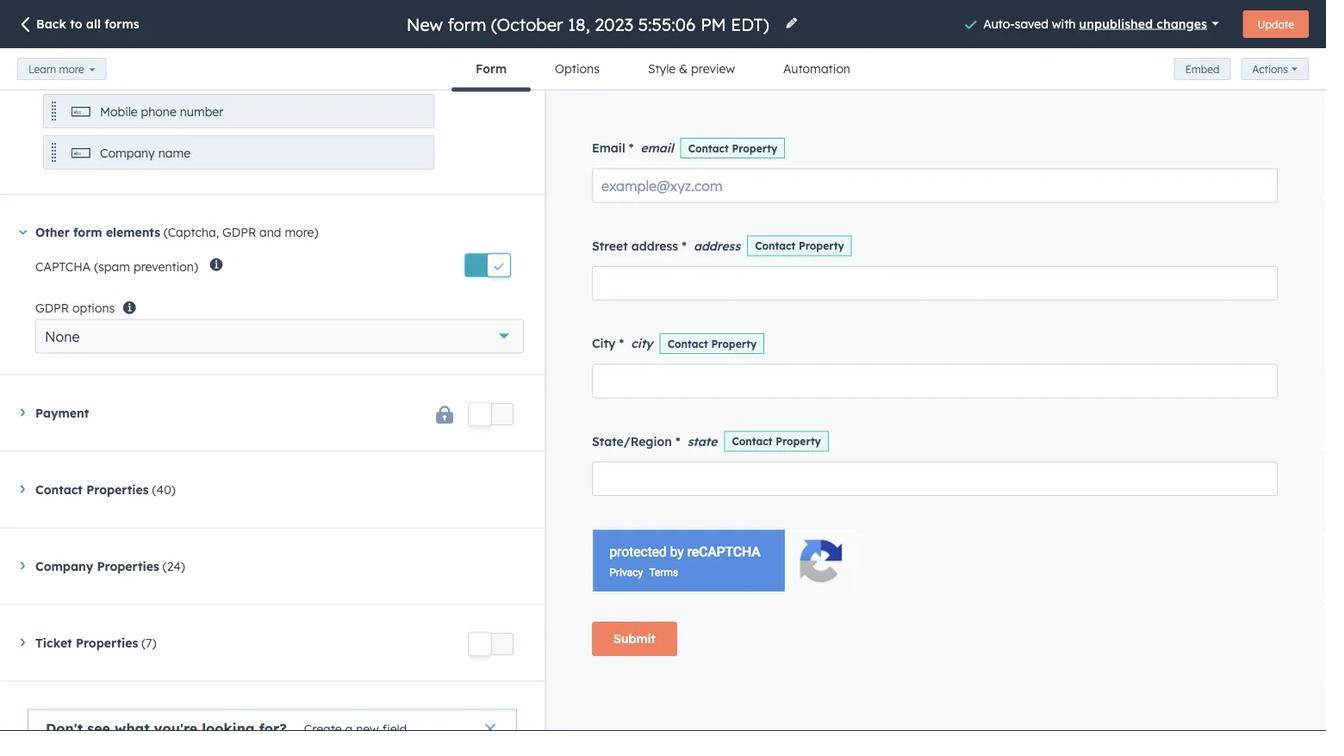 Task type: locate. For each thing, give the bounding box(es) containing it.
other
[[35, 225, 70, 240]]

changes
[[1157, 16, 1207, 31]]

auto-saved with
[[983, 16, 1079, 31]]

preview
[[691, 61, 735, 76]]

all
[[86, 16, 101, 31]]

2 vertical spatial properties
[[76, 636, 138, 651]]

contact properties (40)
[[35, 482, 176, 497]]

company name
[[100, 146, 191, 161]]

phone
[[141, 104, 177, 119]]

0 horizontal spatial more
[[59, 62, 84, 75]]

gdpr left and
[[222, 225, 256, 240]]

caret image
[[21, 486, 25, 494]]

properties
[[86, 482, 149, 497], [97, 559, 159, 574], [76, 636, 138, 651]]

mobile
[[100, 104, 138, 119]]

close image
[[485, 724, 496, 732]]

properties for contact properties
[[86, 482, 149, 497]]

elements
[[106, 225, 160, 240]]

caret image left payment
[[21, 409, 25, 417]]

gdpr up none
[[35, 301, 69, 316]]

caret image left other at the top
[[19, 230, 27, 235]]

properties left (24)
[[97, 559, 159, 574]]

company down mobile
[[100, 146, 155, 161]]

properties for company properties
[[97, 559, 159, 574]]

actions
[[1253, 63, 1288, 76]]

none field inside page section element
[[405, 12, 774, 36]]

1 horizontal spatial gdpr
[[222, 225, 256, 240]]

properties left the (40)
[[86, 482, 149, 497]]

captcha (spam prevention)
[[35, 259, 198, 274]]

company for company name
[[100, 146, 155, 161]]

contact
[[35, 482, 83, 497]]

more right learn
[[59, 62, 84, 75]]

caret image
[[19, 230, 27, 235], [21, 409, 25, 417], [21, 562, 25, 570], [21, 639, 25, 647]]

0 horizontal spatial gdpr
[[35, 301, 69, 316]]

&
[[679, 61, 688, 76]]

0 horizontal spatial company
[[35, 559, 93, 574]]

payment button
[[21, 403, 514, 424]]

update
[[1258, 18, 1294, 31]]

page section element
[[0, 0, 1326, 92]]

alert
[[28, 710, 517, 732]]

0 vertical spatial properties
[[86, 482, 149, 497]]

auto-
[[983, 16, 1015, 31]]

0 vertical spatial more
[[59, 62, 84, 75]]

None field
[[405, 12, 774, 36]]

ticket
[[35, 636, 72, 651]]

more right and
[[285, 225, 314, 240]]

none
[[45, 328, 80, 345]]

gdpr
[[222, 225, 256, 240], [35, 301, 69, 316]]

company
[[100, 146, 155, 161], [35, 559, 93, 574]]

1 vertical spatial company
[[35, 559, 93, 574]]

1 horizontal spatial more
[[285, 225, 314, 240]]

0 vertical spatial company
[[100, 146, 155, 161]]

more
[[59, 62, 84, 75], [285, 225, 314, 240]]

company down contact
[[35, 559, 93, 574]]

1 horizontal spatial company
[[100, 146, 155, 161]]

and
[[259, 225, 281, 240]]

automation button
[[759, 48, 875, 90]]

unpublished changes button
[[1079, 11, 1219, 36]]

ticket properties (7)
[[35, 636, 156, 651]]

style & preview button
[[624, 48, 759, 90]]

options button
[[531, 48, 624, 90]]

style & preview
[[648, 61, 735, 76]]

navigation
[[452, 48, 875, 92]]

captcha (spam prevention) button
[[35, 250, 524, 281]]

company properties (24)
[[35, 559, 185, 574]]

1 vertical spatial properties
[[97, 559, 159, 574]]

properties left (7)
[[76, 636, 138, 651]]

captcha,
[[168, 225, 219, 240]]

(
[[164, 225, 168, 240]]

navigation containing form
[[452, 48, 875, 92]]

with
[[1052, 16, 1076, 31]]

more inside learn more button
[[59, 62, 84, 75]]

none button
[[35, 319, 524, 354]]

learn more button
[[17, 58, 107, 80]]

options
[[555, 61, 600, 76]]

)
[[314, 225, 318, 240]]

company for company properties (24)
[[35, 559, 93, 574]]



Task type: vqa. For each thing, say whether or not it's contained in the screenshot.
Other form elements ( Captcha, GDPR and more )
yes



Task type: describe. For each thing, give the bounding box(es) containing it.
unpublished changes
[[1079, 16, 1207, 31]]

(spam
[[94, 259, 130, 274]]

0 vertical spatial gdpr
[[222, 225, 256, 240]]

payment
[[35, 405, 89, 421]]

(7)
[[142, 636, 156, 651]]

caret image down caret icon
[[21, 562, 25, 570]]

properties for ticket properties
[[76, 636, 138, 651]]

name
[[158, 146, 191, 161]]

gdpr options
[[35, 301, 115, 316]]

update button
[[1243, 10, 1309, 38]]

1 vertical spatial gdpr
[[35, 301, 69, 316]]

forms
[[104, 16, 139, 31]]

mobile phone number
[[100, 104, 224, 119]]

back
[[36, 16, 66, 31]]

1 vertical spatial more
[[285, 225, 314, 240]]

saved
[[1015, 16, 1049, 31]]

unpublished
[[1079, 16, 1153, 31]]

(40)
[[152, 482, 176, 497]]

actions button
[[1241, 58, 1309, 80]]

to
[[70, 16, 82, 31]]

embed button
[[1174, 58, 1231, 80]]

back to all forms
[[36, 16, 139, 31]]

style
[[648, 61, 676, 76]]

number
[[180, 104, 224, 119]]

options
[[72, 301, 115, 316]]

form button
[[452, 48, 531, 92]]

caret image inside payment "dropdown button"
[[21, 409, 25, 417]]

captcha
[[35, 259, 91, 274]]

learn more
[[28, 62, 84, 75]]

navigation inside page section element
[[452, 48, 875, 92]]

caret image left ticket on the bottom
[[21, 639, 25, 647]]

learn
[[28, 62, 56, 75]]

automation
[[783, 61, 851, 76]]

form
[[476, 61, 507, 76]]

form
[[73, 225, 102, 240]]

other form elements ( captcha, gdpr and more )
[[35, 225, 318, 240]]

(24)
[[163, 559, 185, 574]]

embed
[[1186, 62, 1220, 75]]

prevention)
[[134, 259, 198, 274]]

back to all forms link
[[17, 16, 139, 35]]



